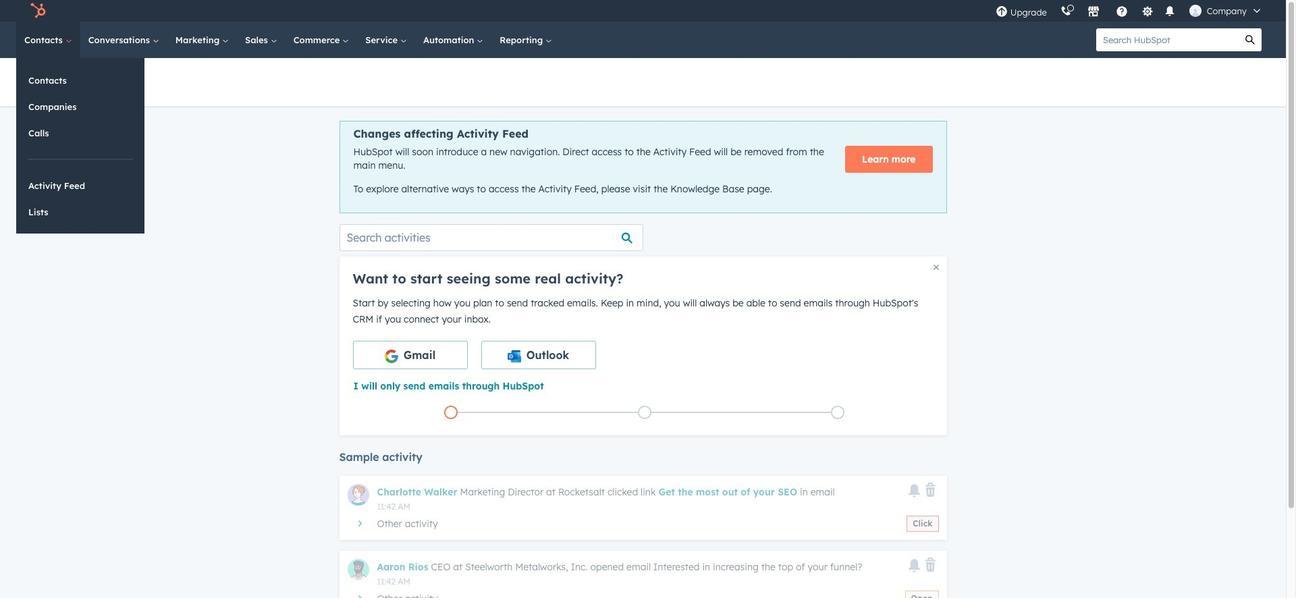 Task type: describe. For each thing, give the bounding box(es) containing it.
onboarding.steps.sendtrackedemailingmail.title image
[[641, 410, 648, 417]]



Task type: vqa. For each thing, say whether or not it's contained in the screenshot.
Bookmarks primary navigation item icon
no



Task type: locate. For each thing, give the bounding box(es) containing it.
jacob simon image
[[1190, 5, 1202, 17]]

contacts menu
[[16, 58, 145, 234]]

marketplaces image
[[1088, 6, 1100, 18]]

None checkbox
[[353, 341, 468, 369], [481, 341, 596, 369], [353, 341, 468, 369], [481, 341, 596, 369]]

menu
[[989, 0, 1271, 22]]

Search HubSpot search field
[[1097, 28, 1240, 51]]

list
[[354, 403, 935, 422]]

onboarding.steps.finalstep.title image
[[835, 410, 842, 417]]

Search activities search field
[[339, 224, 643, 251]]

close image
[[934, 265, 939, 270]]



